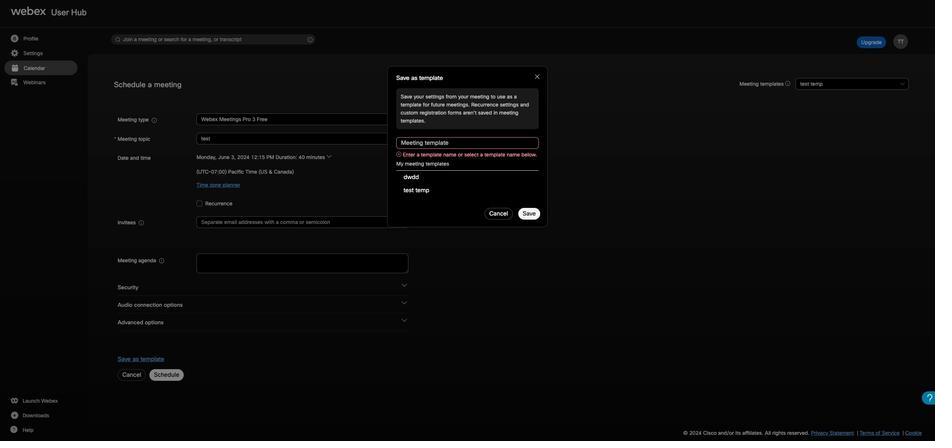 Task type: vqa. For each thing, say whether or not it's contained in the screenshot.
the mds people circle_filled image
yes



Task type: locate. For each thing, give the bounding box(es) containing it.
alert inside save as template "dialog"
[[396, 150, 539, 158]]

advanced options region
[[114, 314, 909, 331]]

schedule a meeting element
[[0, 54, 935, 442]]

mds webex helix filled image
[[10, 397, 19, 406]]

ng help active image
[[10, 426, 18, 434]]

mds content download_filled image
[[10, 412, 19, 421]]

None field
[[197, 113, 408, 126]]

security region
[[114, 279, 909, 296]]

group
[[114, 151, 909, 192]]

close image
[[535, 74, 540, 80]]

alert
[[396, 150, 539, 158]]

None text field
[[197, 133, 408, 145], [197, 254, 408, 274], [197, 133, 408, 145], [197, 254, 408, 274]]

Meeting template text field
[[396, 138, 539, 149]]

group inside schedule a meeting element
[[114, 151, 909, 192]]

mds people circle_filled image
[[10, 34, 19, 43]]

none field inside schedule a meeting element
[[197, 113, 408, 126]]



Task type: describe. For each thing, give the bounding box(es) containing it.
save as template dialog
[[0, 0, 935, 442]]

audio connection options region
[[114, 296, 909, 314]]

mds settings_filled image
[[10, 49, 19, 58]]

mds meetings_filled image
[[10, 64, 19, 73]]

cisco webex image
[[11, 7, 46, 15]]

mds webinar_filled image
[[10, 78, 19, 87]]



